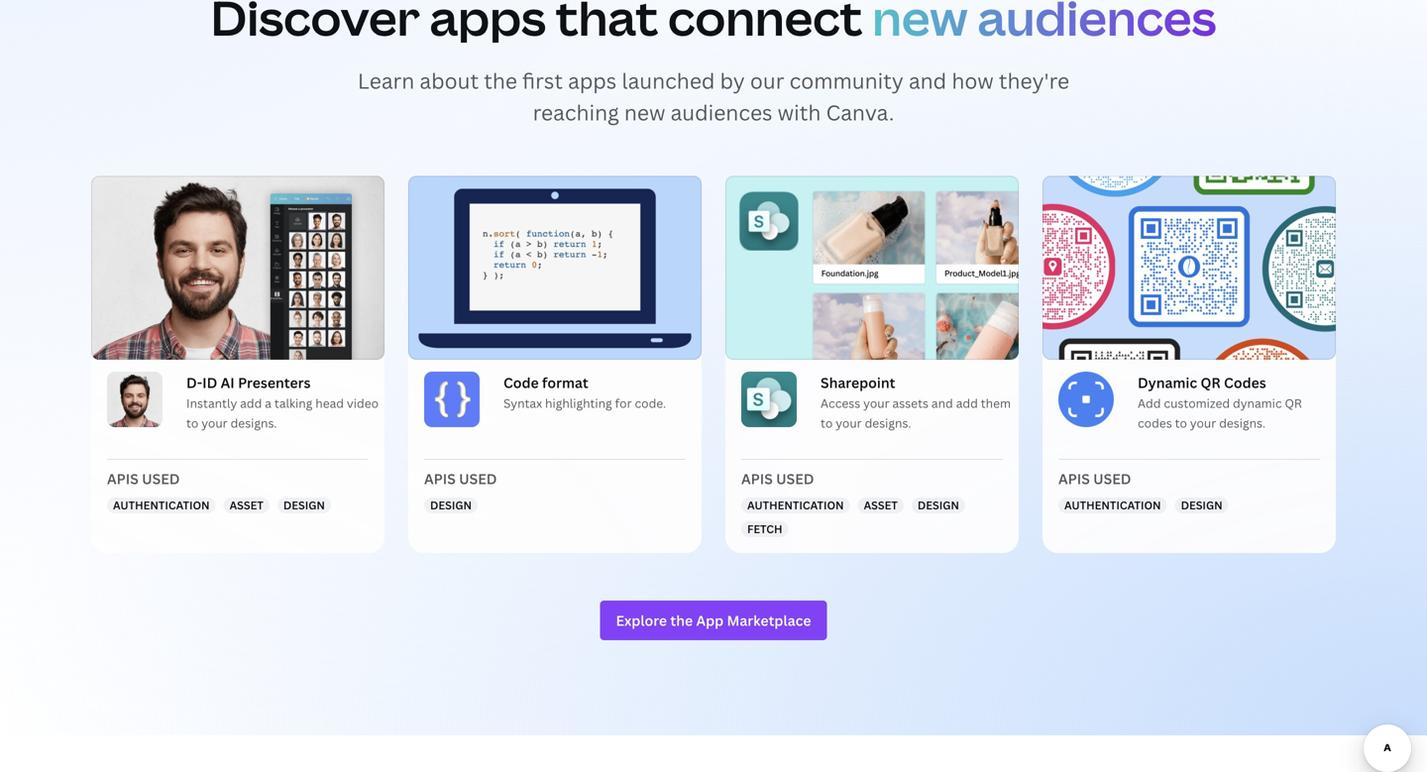 Task type: locate. For each thing, give the bounding box(es) containing it.
add inside d-id ai presenters instantly add a talking head video to your designs.
[[240, 395, 262, 411]]

add for presenters
[[240, 395, 262, 411]]

authentication
[[113, 498, 210, 513], [748, 498, 844, 513], [1065, 498, 1162, 513]]

2 used from the left
[[459, 469, 497, 488]]

marketplace
[[727, 611, 812, 630]]

and right assets
[[932, 395, 954, 411]]

to down customized
[[1176, 415, 1188, 431]]

your
[[864, 395, 890, 411], [201, 415, 228, 431], [836, 415, 862, 431], [1191, 415, 1217, 431]]

0 horizontal spatial the
[[484, 66, 517, 95]]

design fetch
[[748, 498, 960, 536]]

1 vertical spatial and
[[932, 395, 954, 411]]

4 design from the left
[[1181, 498, 1223, 513]]

your down customized
[[1191, 415, 1217, 431]]

ai
[[221, 373, 235, 392]]

0 horizontal spatial designs.
[[231, 415, 277, 431]]

designs. inside sharepoint access your assets and add them to your designs.
[[865, 415, 912, 431]]

2 design from the left
[[430, 498, 472, 513]]

used
[[142, 469, 180, 488], [459, 469, 497, 488], [776, 469, 814, 488], [1094, 469, 1132, 488]]

0 horizontal spatial add
[[240, 395, 262, 411]]

the
[[484, 66, 517, 95], [671, 611, 693, 630]]

codes
[[1225, 373, 1267, 392]]

1 horizontal spatial add
[[956, 395, 978, 411]]

2 authentication from the left
[[748, 498, 844, 513]]

0 horizontal spatial authentication
[[113, 498, 210, 513]]

2 horizontal spatial designs.
[[1220, 415, 1266, 431]]

3 apis from the left
[[742, 469, 773, 488]]

apps
[[568, 66, 617, 95]]

add left a
[[240, 395, 262, 411]]

how
[[952, 66, 994, 95]]

your down instantly
[[201, 415, 228, 431]]

2 horizontal spatial authentication
[[1065, 498, 1162, 513]]

to inside sharepoint access your assets and add them to your designs.
[[821, 415, 833, 431]]

for
[[615, 395, 632, 411]]

used inside apis used design
[[459, 469, 497, 488]]

designs. down 'dynamic'
[[1220, 415, 1266, 431]]

1 horizontal spatial qr
[[1285, 395, 1303, 411]]

d-
[[186, 373, 202, 392]]

the left first
[[484, 66, 517, 95]]

your down access
[[836, 415, 862, 431]]

3 used from the left
[[776, 469, 814, 488]]

asset
[[230, 498, 264, 513], [864, 498, 898, 513]]

the left app
[[671, 611, 693, 630]]

2 designs. from the left
[[865, 415, 912, 431]]

0 vertical spatial and
[[909, 66, 947, 95]]

designs. down assets
[[865, 415, 912, 431]]

1 add from the left
[[240, 395, 262, 411]]

asset for presenters
[[230, 498, 264, 513]]

0 horizontal spatial asset
[[230, 498, 264, 513]]

add for assets
[[956, 395, 978, 411]]

the inside learn about the first apps launched by our community and how they're reaching new audiences with canva.
[[484, 66, 517, 95]]

design
[[283, 498, 325, 513], [430, 498, 472, 513], [918, 498, 960, 513], [1181, 498, 1223, 513]]

2 horizontal spatial apis used authentication
[[1059, 469, 1162, 513]]

1 designs. from the left
[[231, 415, 277, 431]]

1 design from the left
[[283, 498, 325, 513]]

and left how
[[909, 66, 947, 95]]

qr
[[1201, 373, 1221, 392], [1285, 395, 1303, 411]]

1 to from the left
[[186, 415, 199, 431]]

add left the them
[[956, 395, 978, 411]]

to down access
[[821, 415, 833, 431]]

add
[[240, 395, 262, 411], [956, 395, 978, 411]]

to
[[186, 415, 199, 431], [821, 415, 833, 431], [1176, 415, 1188, 431]]

0 horizontal spatial qr
[[1201, 373, 1221, 392]]

and
[[909, 66, 947, 95], [932, 395, 954, 411]]

audiences
[[671, 98, 773, 126]]

1 horizontal spatial apis used authentication
[[742, 469, 844, 513]]

add inside sharepoint access your assets and add them to your designs.
[[956, 395, 978, 411]]

your down sharepoint
[[864, 395, 890, 411]]

1 asset from the left
[[230, 498, 264, 513]]

1 horizontal spatial asset
[[864, 498, 898, 513]]

0 horizontal spatial to
[[186, 415, 199, 431]]

designs. down a
[[231, 415, 277, 431]]

1 horizontal spatial designs.
[[865, 415, 912, 431]]

apis used authentication
[[107, 469, 210, 513], [742, 469, 844, 513], [1059, 469, 1162, 513]]

2 asset from the left
[[864, 498, 898, 513]]

to inside d-id ai presenters instantly add a talking head video to your designs.
[[186, 415, 199, 431]]

talking
[[275, 395, 313, 411]]

2 horizontal spatial to
[[1176, 415, 1188, 431]]

2 add from the left
[[956, 395, 978, 411]]

presenters
[[238, 373, 311, 392]]

and inside learn about the first apps launched by our community and how they're reaching new audiences with canva.
[[909, 66, 947, 95]]

fetch
[[748, 522, 783, 536]]

design inside design fetch
[[918, 498, 960, 513]]

1 vertical spatial the
[[671, 611, 693, 630]]

apis
[[107, 469, 139, 488], [424, 469, 456, 488], [742, 469, 773, 488], [1059, 469, 1090, 488]]

dynamic qr codes group
[[1035, 176, 1337, 443]]

explore the app marketplace
[[616, 611, 812, 630]]

2 apis from the left
[[424, 469, 456, 488]]

2 to from the left
[[821, 415, 833, 431]]

id
[[202, 373, 217, 392]]

designs.
[[231, 415, 277, 431], [865, 415, 912, 431], [1220, 415, 1266, 431]]

new
[[624, 98, 666, 126]]

4 used from the left
[[1094, 469, 1132, 488]]

and inside sharepoint access your assets and add them to your designs.
[[932, 395, 954, 411]]

0 horizontal spatial apis used authentication
[[107, 469, 210, 513]]

qr up customized
[[1201, 373, 1221, 392]]

to inside "dynamic qr codes add customized dynamic qr codes to your designs."
[[1176, 415, 1188, 431]]

to down instantly
[[186, 415, 199, 431]]

qr right 'dynamic'
[[1285, 395, 1303, 411]]

0 vertical spatial the
[[484, 66, 517, 95]]

3 to from the left
[[1176, 415, 1188, 431]]

1 horizontal spatial authentication
[[748, 498, 844, 513]]

3 designs. from the left
[[1220, 415, 1266, 431]]

1 vertical spatial qr
[[1285, 395, 1303, 411]]

1 horizontal spatial to
[[821, 415, 833, 431]]

sharepoint group
[[718, 176, 1019, 443]]

3 design from the left
[[918, 498, 960, 513]]



Task type: vqa. For each thing, say whether or not it's contained in the screenshot.
Type on the bottom of page
no



Task type: describe. For each thing, give the bounding box(es) containing it.
4 apis from the left
[[1059, 469, 1090, 488]]

your inside "dynamic qr codes add customized dynamic qr codes to your designs."
[[1191, 415, 1217, 431]]

design inside apis used design
[[430, 498, 472, 513]]

reaching
[[533, 98, 619, 126]]

codes
[[1138, 415, 1173, 431]]

highlighting
[[545, 395, 612, 411]]

with
[[778, 98, 821, 126]]

instantly
[[186, 395, 237, 411]]

syntax
[[504, 395, 542, 411]]

1 apis from the left
[[107, 469, 139, 488]]

explore
[[616, 611, 667, 630]]

about
[[420, 66, 479, 95]]

they're
[[999, 66, 1070, 95]]

1 authentication from the left
[[113, 498, 210, 513]]

d-id ai presenters instantly add a talking head video to your designs.
[[186, 373, 379, 431]]

format
[[542, 373, 589, 392]]

1 apis used authentication from the left
[[107, 469, 210, 513]]

access
[[821, 395, 861, 411]]

code
[[504, 373, 539, 392]]

community
[[790, 66, 904, 95]]

add
[[1138, 395, 1162, 411]]

3 apis used authentication from the left
[[1059, 469, 1162, 513]]

our
[[750, 66, 785, 95]]

sharepoint
[[821, 373, 896, 392]]

customized
[[1164, 395, 1230, 411]]

your inside d-id ai presenters instantly add a talking head video to your designs.
[[201, 415, 228, 431]]

app
[[697, 611, 724, 630]]

asset for assets
[[864, 498, 898, 513]]

code format syntax highlighting for code.
[[504, 373, 666, 411]]

d-id ai presenters group
[[83, 176, 385, 443]]

0 vertical spatial qr
[[1201, 373, 1221, 392]]

designs. inside d-id ai presenters instantly add a talking head video to your designs.
[[231, 415, 277, 431]]

code format group
[[401, 176, 702, 443]]

designs. inside "dynamic qr codes add customized dynamic qr codes to your designs."
[[1220, 415, 1266, 431]]

first
[[523, 66, 563, 95]]

3 authentication from the left
[[1065, 498, 1162, 513]]

1 used from the left
[[142, 469, 180, 488]]

dynamic
[[1138, 373, 1198, 392]]

video
[[347, 395, 379, 411]]

them
[[981, 395, 1011, 411]]

apis inside apis used design
[[424, 469, 456, 488]]

2 apis used authentication from the left
[[742, 469, 844, 513]]

launched
[[622, 66, 715, 95]]

learn about the first apps launched by our community and how they're reaching new audiences with canva.
[[358, 66, 1070, 126]]

1 horizontal spatial the
[[671, 611, 693, 630]]

dynamic
[[1233, 395, 1283, 411]]

explore the app marketplace link
[[600, 601, 827, 641]]

learn
[[358, 66, 415, 95]]

dynamic qr codes add customized dynamic qr codes to your designs.
[[1138, 373, 1303, 431]]

a
[[265, 395, 272, 411]]

by
[[720, 66, 745, 95]]

sharepoint access your assets and add them to your designs.
[[821, 373, 1011, 431]]

head
[[316, 395, 344, 411]]

apis used design
[[424, 469, 497, 513]]

canva.
[[826, 98, 895, 126]]

code.
[[635, 395, 666, 411]]

assets
[[893, 395, 929, 411]]



